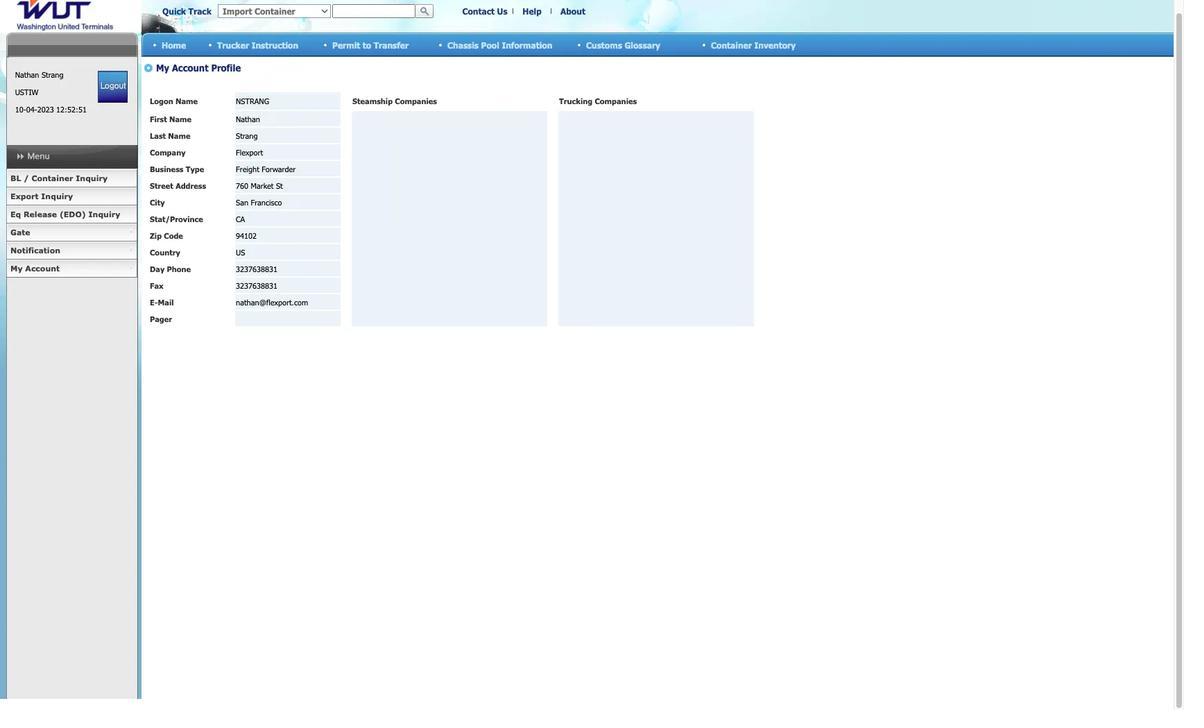 Task type: locate. For each thing, give the bounding box(es) containing it.
quick
[[162, 6, 186, 16]]

permit to transfer
[[332, 40, 409, 50]]

gate
[[10, 228, 30, 237]]

1 horizontal spatial container
[[711, 40, 752, 50]]

container up export inquiry
[[32, 174, 73, 183]]

strang
[[42, 70, 63, 79]]

notification link
[[6, 242, 137, 260]]

inquiry for container
[[76, 174, 108, 183]]

container inventory
[[711, 40, 796, 50]]

quick track
[[162, 6, 212, 16]]

information
[[502, 40, 553, 50]]

bl / container inquiry
[[10, 174, 108, 183]]

inquiry down bl / container inquiry
[[41, 192, 73, 201]]

inquiry up export inquiry link
[[76, 174, 108, 183]]

nathan strang
[[15, 70, 63, 79]]

container left inventory
[[711, 40, 752, 50]]

/
[[24, 174, 29, 183]]

inquiry
[[76, 174, 108, 183], [41, 192, 73, 201], [89, 210, 120, 219]]

trucker
[[217, 40, 249, 50]]

pool
[[481, 40, 500, 50]]

0 vertical spatial container
[[711, 40, 752, 50]]

eq release (edo) inquiry link
[[6, 205, 137, 223]]

nathan
[[15, 70, 39, 79]]

release
[[24, 210, 57, 219]]

container
[[711, 40, 752, 50], [32, 174, 73, 183]]

inquiry right (edo)
[[89, 210, 120, 219]]

inventory
[[755, 40, 796, 50]]

customs glossary
[[587, 40, 661, 50]]

glossary
[[625, 40, 661, 50]]

my account
[[10, 264, 60, 273]]

04-
[[26, 105, 37, 114]]

help
[[523, 6, 542, 16]]

12:52:51
[[56, 105, 87, 114]]

chassis
[[448, 40, 479, 50]]

permit
[[332, 40, 360, 50]]

None text field
[[332, 4, 416, 18]]

0 vertical spatial inquiry
[[76, 174, 108, 183]]

chassis pool information
[[448, 40, 553, 50]]

export
[[10, 192, 39, 201]]

0 horizontal spatial container
[[32, 174, 73, 183]]

2 vertical spatial inquiry
[[89, 210, 120, 219]]

eq
[[10, 210, 21, 219]]



Task type: describe. For each thing, give the bounding box(es) containing it.
ustiw
[[15, 87, 38, 96]]

customs
[[587, 40, 623, 50]]

contact us link
[[463, 6, 508, 16]]

contact us
[[463, 6, 508, 16]]

account
[[25, 264, 60, 273]]

help link
[[523, 6, 542, 16]]

bl / container inquiry link
[[6, 169, 137, 187]]

trucker instruction
[[217, 40, 299, 50]]

eq release (edo) inquiry
[[10, 210, 120, 219]]

inquiry for (edo)
[[89, 210, 120, 219]]

home
[[162, 40, 186, 50]]

to
[[363, 40, 371, 50]]

(edo)
[[60, 210, 86, 219]]

my
[[10, 264, 23, 273]]

notification
[[10, 246, 60, 255]]

10-
[[15, 105, 26, 114]]

track
[[189, 6, 212, 16]]

us
[[497, 6, 508, 16]]

about
[[561, 6, 586, 16]]

export inquiry
[[10, 192, 73, 201]]

bl
[[10, 174, 21, 183]]

contact
[[463, 6, 495, 16]]

about link
[[561, 6, 586, 16]]

instruction
[[252, 40, 299, 50]]

1 vertical spatial inquiry
[[41, 192, 73, 201]]

login image
[[98, 71, 128, 103]]

10-04-2023 12:52:51
[[15, 105, 87, 114]]

transfer
[[374, 40, 409, 50]]

my account link
[[6, 260, 137, 278]]

gate link
[[6, 223, 137, 242]]

1 vertical spatial container
[[32, 174, 73, 183]]

2023
[[37, 105, 54, 114]]

export inquiry link
[[6, 187, 137, 205]]



Task type: vqa. For each thing, say whether or not it's contained in the screenshot.
ACCOUNT
yes



